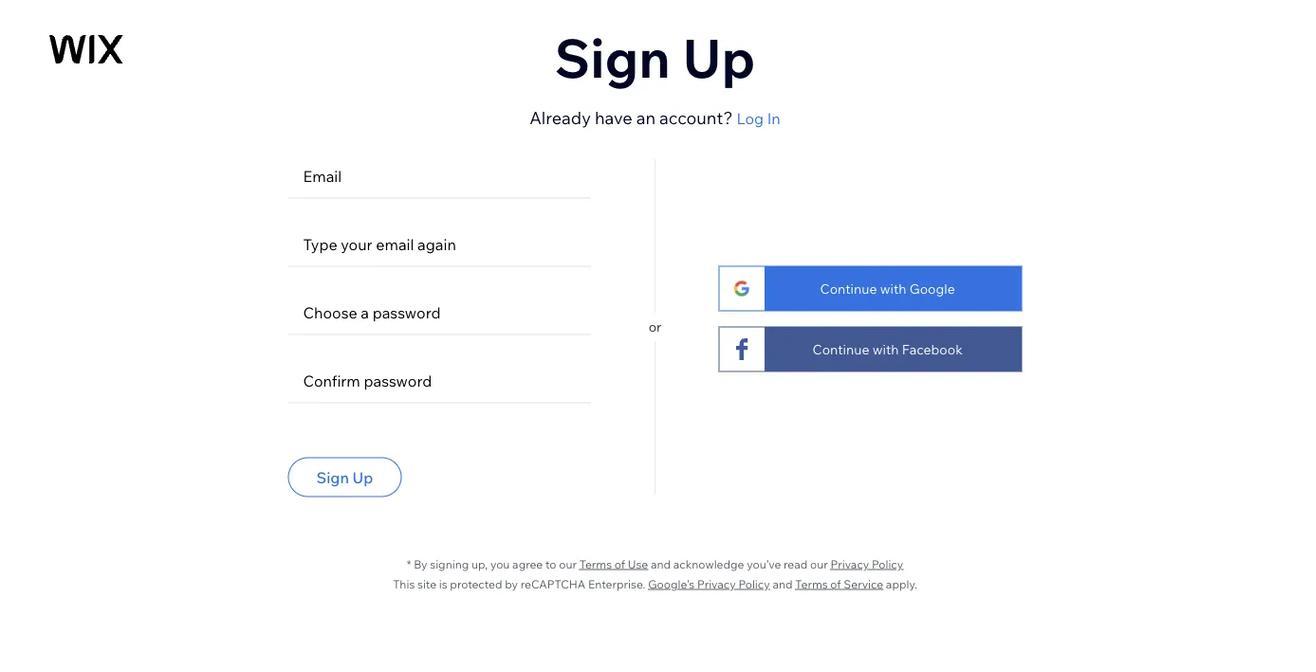 Task type: locate. For each thing, give the bounding box(es) containing it.
terms
[[579, 557, 612, 572], [795, 577, 828, 592]]

our
[[559, 557, 577, 572], [810, 557, 828, 572]]

continue
[[820, 280, 877, 297], [813, 341, 870, 358]]

1 our from the left
[[559, 557, 577, 572]]

terms up enterprise.
[[579, 557, 612, 572]]

0 horizontal spatial sign
[[316, 468, 349, 487]]

continue with google button
[[719, 266, 1022, 312]]

our right "read"
[[810, 557, 828, 572]]

0 vertical spatial sign
[[555, 24, 671, 91]]

this
[[393, 577, 415, 592]]

up
[[683, 24, 756, 91], [352, 468, 373, 487]]

1 horizontal spatial and
[[773, 577, 793, 592]]

confirm
[[303, 371, 360, 390]]

password right confirm
[[364, 371, 432, 390]]

signing
[[430, 557, 469, 572]]

privacy down acknowledge
[[697, 577, 736, 592]]

0 vertical spatial with
[[880, 280, 907, 297]]

0 horizontal spatial of
[[615, 557, 625, 572]]

1 vertical spatial with
[[873, 341, 899, 358]]

policy
[[872, 557, 904, 572], [739, 577, 770, 592]]

1 horizontal spatial of
[[831, 577, 841, 592]]

more login options group
[[662, 159, 1022, 495]]

is
[[439, 577, 447, 592]]

and down "read"
[[773, 577, 793, 592]]

privacy
[[831, 557, 869, 572], [697, 577, 736, 592]]

choose
[[303, 303, 357, 322]]

google's
[[648, 577, 695, 592]]

continue up continue with facebook button
[[820, 280, 877, 297]]

Choose a password password field
[[297, 288, 559, 335]]

apply.
[[886, 577, 917, 592]]

you've
[[747, 557, 781, 572]]

0 vertical spatial up
[[683, 24, 756, 91]]

1 vertical spatial continue
[[813, 341, 870, 358]]

of left service
[[831, 577, 841, 592]]

0 vertical spatial terms
[[579, 557, 612, 572]]

continue down continue with google button
[[813, 341, 870, 358]]

of left "use"
[[615, 557, 625, 572]]

policy up apply.
[[872, 557, 904, 572]]

1 vertical spatial password
[[364, 371, 432, 390]]

site
[[417, 577, 437, 592]]

email
[[303, 167, 342, 185]]

1 vertical spatial sign up
[[316, 468, 373, 487]]

read
[[784, 557, 808, 572]]

up inside button
[[352, 468, 373, 487]]

0 vertical spatial continue
[[820, 280, 877, 297]]

0 vertical spatial policy
[[872, 557, 904, 572]]

1 horizontal spatial up
[[683, 24, 756, 91]]

1 horizontal spatial sign up
[[555, 24, 756, 91]]

0 horizontal spatial privacy
[[697, 577, 736, 592]]

sign
[[555, 24, 671, 91], [316, 468, 349, 487]]

with left 'google'
[[880, 280, 907, 297]]

1 vertical spatial up
[[352, 468, 373, 487]]

sign up
[[555, 24, 756, 91], [316, 468, 373, 487]]

type
[[303, 235, 337, 254]]

with left facebook
[[873, 341, 899, 358]]

and
[[651, 557, 671, 572], [773, 577, 793, 592]]

an
[[636, 107, 656, 129]]

1 vertical spatial policy
[[739, 577, 770, 592]]

use
[[628, 557, 648, 572]]

already
[[530, 107, 591, 129]]

privacy up the terms of service link
[[831, 557, 869, 572]]

a
[[361, 303, 369, 322]]

recaptcha
[[521, 577, 586, 592]]

1 horizontal spatial our
[[810, 557, 828, 572]]

0 horizontal spatial and
[[651, 557, 671, 572]]

policy down 'you've'
[[739, 577, 770, 592]]

1 vertical spatial sign
[[316, 468, 349, 487]]

or
[[649, 318, 662, 335]]

1 horizontal spatial terms
[[795, 577, 828, 592]]

acknowledge
[[673, 557, 744, 572]]

0 horizontal spatial sign up
[[316, 468, 373, 487]]

terms of service link
[[795, 577, 883, 592]]

continue for continue with google
[[820, 280, 877, 297]]

with
[[880, 280, 907, 297], [873, 341, 899, 358]]

1 horizontal spatial privacy
[[831, 557, 869, 572]]

with for facebook
[[873, 341, 899, 358]]

by
[[414, 557, 427, 572]]

password
[[373, 303, 441, 322], [364, 371, 432, 390]]

*
[[407, 557, 411, 572]]

continue with facebook
[[813, 341, 963, 358]]

password right 'a'
[[373, 303, 441, 322]]

0 vertical spatial and
[[651, 557, 671, 572]]

up,
[[472, 557, 488, 572]]

terms down "read"
[[795, 577, 828, 592]]

1 vertical spatial and
[[773, 577, 793, 592]]

our right to at the left bottom of the page
[[559, 557, 577, 572]]

and up google's
[[651, 557, 671, 572]]

* by signing up, you agree to our terms of use and acknowledge you've read our privacy policy this site is protected by recaptcha enterprise. google's privacy policy and terms of service apply.
[[393, 557, 917, 592]]

0 horizontal spatial our
[[559, 557, 577, 572]]

Type your email again text field
[[297, 220, 582, 267]]

sign up inside button
[[316, 468, 373, 487]]

with for google
[[880, 280, 907, 297]]

of
[[615, 557, 625, 572], [831, 577, 841, 592]]

0 horizontal spatial up
[[352, 468, 373, 487]]

1 vertical spatial terms
[[795, 577, 828, 592]]

0 vertical spatial sign up
[[555, 24, 756, 91]]



Task type: vqa. For each thing, say whether or not it's contained in the screenshot.
password field
no



Task type: describe. For each thing, give the bounding box(es) containing it.
Email text field
[[297, 151, 582, 199]]

0 vertical spatial privacy
[[831, 557, 869, 572]]

type your email again
[[303, 235, 456, 254]]

continue with facebook button
[[719, 327, 1022, 372]]

google's privacy policy link
[[648, 577, 770, 592]]

privacy policy link
[[831, 557, 904, 572]]

0 vertical spatial password
[[373, 303, 441, 322]]

to
[[546, 557, 556, 572]]

facebook
[[902, 341, 963, 358]]

confirm password
[[303, 371, 432, 390]]

google
[[910, 280, 955, 297]]

choose a password
[[303, 303, 441, 322]]

protected
[[450, 577, 502, 592]]

0 horizontal spatial policy
[[739, 577, 770, 592]]

Confirm password password field
[[297, 356, 582, 404]]

agree
[[512, 557, 543, 572]]

your
[[341, 235, 373, 254]]

1 horizontal spatial sign
[[555, 24, 671, 91]]

1 vertical spatial of
[[831, 577, 841, 592]]

again
[[418, 235, 456, 254]]

0 horizontal spatial terms
[[579, 557, 612, 572]]

by
[[505, 577, 518, 592]]

1 horizontal spatial policy
[[872, 557, 904, 572]]

service
[[844, 577, 883, 592]]

2 our from the left
[[810, 557, 828, 572]]

already have an account? log in
[[530, 107, 781, 129]]

terms of use link
[[579, 557, 648, 572]]

log
[[737, 109, 764, 128]]

sign inside button
[[316, 468, 349, 487]]

log in link
[[737, 107, 781, 130]]

0 vertical spatial of
[[615, 557, 625, 572]]

account?
[[659, 107, 733, 129]]

you
[[490, 557, 510, 572]]

1 vertical spatial privacy
[[697, 577, 736, 592]]

google image
[[733, 280, 752, 297]]

continue with google
[[820, 280, 955, 297]]

facebook image
[[733, 339, 752, 361]]

enterprise.
[[588, 577, 646, 592]]

sign up button
[[288, 458, 402, 498]]

in
[[767, 109, 781, 128]]

continue for continue with facebook
[[813, 341, 870, 358]]

email
[[376, 235, 414, 254]]

have
[[595, 107, 632, 129]]

wix image
[[49, 35, 123, 64]]



